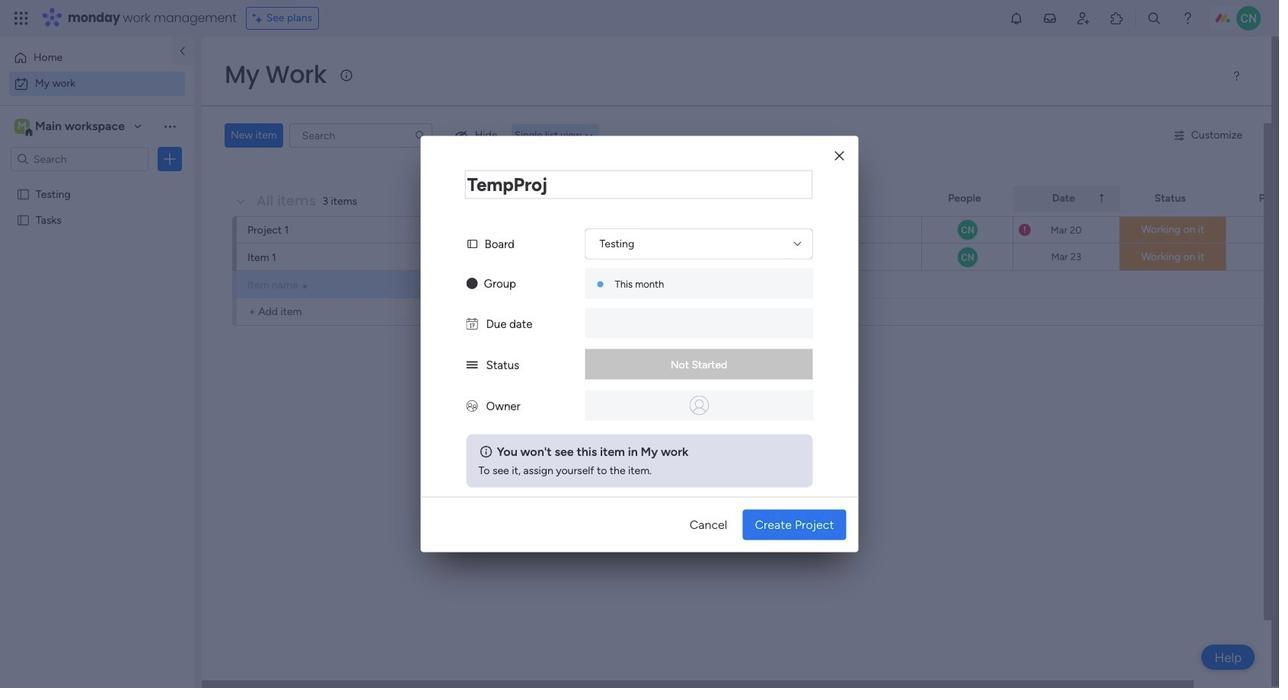 Task type: vqa. For each thing, say whether or not it's contained in the screenshot.
List Box
yes



Task type: locate. For each thing, give the bounding box(es) containing it.
1 column header from the left
[[762, 186, 922, 212]]

column header
[[762, 186, 922, 212], [1014, 186, 1120, 212]]

1 public board image from the top
[[16, 187, 30, 201]]

public board image
[[16, 187, 30, 201], [16, 213, 30, 227]]

1 vertical spatial public board image
[[16, 213, 30, 227]]

column header down close image
[[762, 186, 922, 212]]

v2 overdue deadline image
[[1019, 223, 1031, 237]]

monday marketplace image
[[1110, 11, 1125, 26]]

select product image
[[14, 11, 29, 26]]

Search in workspace field
[[32, 150, 127, 168]]

help image
[[1181, 11, 1196, 26]]

update feed image
[[1043, 11, 1058, 26]]

dialog
[[421, 136, 859, 553]]

list box
[[0, 178, 194, 438]]

v2 sun image
[[467, 277, 478, 291]]

1 horizontal spatial column header
[[1014, 186, 1120, 212]]

1 vertical spatial option
[[9, 72, 185, 96]]

search everything image
[[1147, 11, 1162, 26]]

None field
[[465, 170, 813, 199]]

None search field
[[289, 123, 432, 148]]

close image
[[835, 150, 844, 161]]

cool name image
[[1237, 6, 1261, 30]]

alert
[[467, 435, 813, 488]]

option
[[9, 46, 162, 70], [9, 72, 185, 96], [0, 180, 194, 183]]

0 horizontal spatial column header
[[762, 186, 922, 212]]

column header up v2 overdue deadline image
[[1014, 186, 1120, 212]]

search image
[[414, 129, 426, 142]]

0 vertical spatial public board image
[[16, 187, 30, 201]]

v2 multiple person column image
[[467, 400, 478, 413]]

dapulse date column image
[[467, 317, 478, 331]]



Task type: describe. For each thing, give the bounding box(es) containing it.
workspace selection element
[[14, 117, 127, 137]]

notifications image
[[1009, 11, 1024, 26]]

v2 status image
[[467, 358, 478, 372]]

2 public board image from the top
[[16, 213, 30, 227]]

invite members image
[[1076, 11, 1092, 26]]

Filter dashboard by text search field
[[289, 123, 432, 148]]

see plans image
[[253, 10, 266, 27]]

sort image
[[1096, 193, 1108, 205]]

2 column header from the left
[[1014, 186, 1120, 212]]

2 vertical spatial option
[[0, 180, 194, 183]]

workspace image
[[14, 118, 30, 135]]

0 vertical spatial option
[[9, 46, 162, 70]]



